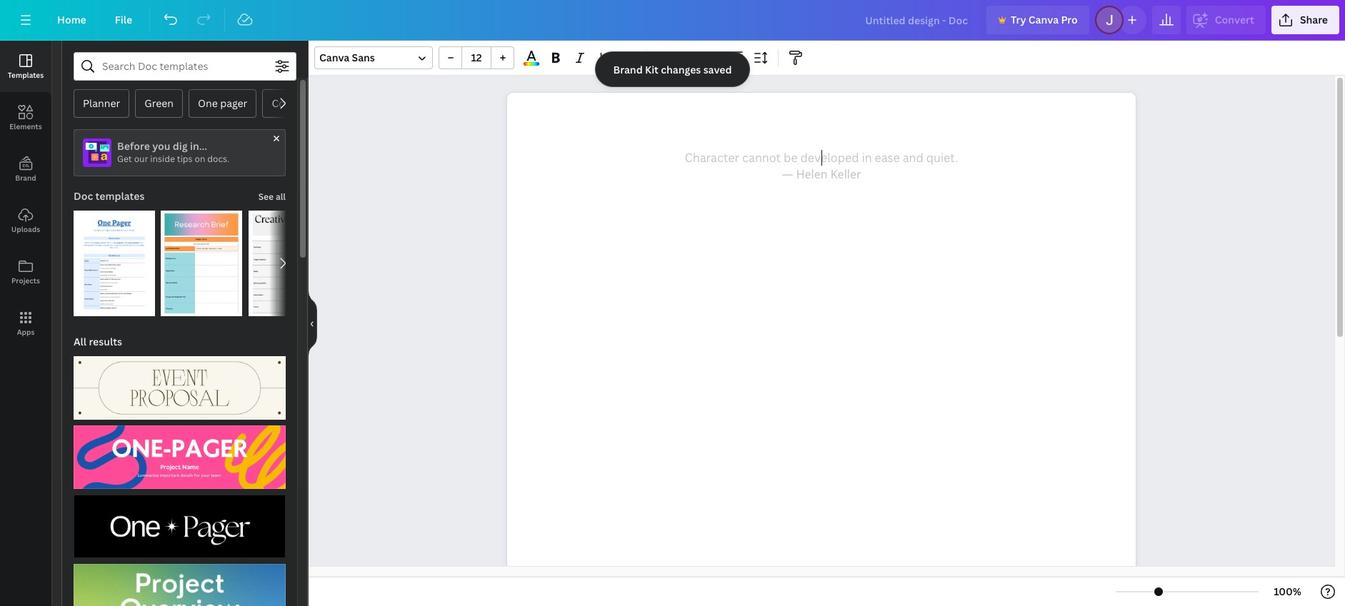 Task type: describe. For each thing, give the bounding box(es) containing it.
cover letter
[[272, 96, 330, 110]]

creative brief doc in black and white grey editorial style group
[[248, 211, 330, 317]]

canva sans
[[319, 51, 375, 64]]

research brief doc in orange teal pink soft pastels style group
[[161, 202, 243, 317]]

results
[[89, 335, 122, 349]]

our
[[134, 153, 148, 165]]

home link
[[46, 6, 98, 34]]

hide image
[[308, 289, 317, 358]]

home
[[57, 13, 86, 26]]

before you dig in... get our inside tips on docs.
[[117, 139, 229, 165]]

on
[[195, 153, 205, 165]]

creative brief doc in black and white grey editorial style image
[[248, 211, 330, 317]]

docs.
[[207, 153, 229, 165]]

kit
[[645, 63, 659, 76]]

doc templates button
[[72, 182, 146, 211]]

templates
[[8, 70, 44, 80]]

project overview/one-pager professional docs banner in pink dark blue yellow playful abstract style group
[[74, 417, 286, 490]]

project overview docs banner in light green blue vibrant professional style image
[[74, 565, 286, 607]]

convert button
[[1187, 6, 1266, 34]]

tips
[[177, 153, 193, 165]]

try canva pro
[[1011, 13, 1078, 26]]

uploads button
[[0, 195, 51, 247]]

inside
[[150, 153, 175, 165]]

see all
[[258, 191, 286, 203]]

brand for brand
[[15, 173, 36, 183]]

one pager
[[198, 96, 248, 110]]

main menu bar
[[0, 0, 1345, 41]]

projects button
[[0, 247, 51, 298]]

cover letter button
[[263, 89, 339, 118]]

project overview/one-pager professional docs banner in pink dark blue yellow playful abstract style image
[[74, 426, 286, 490]]

try
[[1011, 13, 1026, 26]]

canva sans button
[[314, 46, 433, 69]]

doc templates
[[74, 189, 145, 203]]

in...
[[190, 139, 207, 153]]

saved
[[704, 63, 732, 76]]

project overview/one-pager professional docs banner in black white sleek monochrome style group
[[74, 487, 286, 559]]

elements
[[9, 121, 42, 131]]

doc
[[74, 189, 93, 203]]

brand for brand kit changes saved
[[613, 63, 643, 76]]

event/business proposal professional docs banner in beige dark brown warm classic style group
[[74, 348, 286, 420]]

Design title text field
[[854, 6, 981, 34]]

you
[[152, 139, 170, 153]]

templates button
[[0, 41, 51, 92]]

get
[[117, 153, 132, 165]]

all
[[276, 191, 286, 203]]



Task type: locate. For each thing, give the bounding box(es) containing it.
pro
[[1061, 13, 1078, 26]]

elements button
[[0, 92, 51, 144]]

canva
[[1029, 13, 1059, 26], [319, 51, 350, 64]]

brand up uploads button on the top left of the page
[[15, 173, 36, 183]]

project overview/one-pager professional docs banner in black white sleek monochrome style image
[[74, 495, 286, 559]]

– – number field
[[467, 51, 487, 64]]

green
[[145, 96, 174, 110]]

cover
[[272, 96, 300, 110]]

all results
[[74, 335, 122, 349]]

pager
[[220, 96, 248, 110]]

canva right try in the right of the page
[[1029, 13, 1059, 26]]

brand left kit
[[613, 63, 643, 76]]

0 vertical spatial canva
[[1029, 13, 1059, 26]]

before
[[117, 139, 150, 153]]

100%
[[1274, 585, 1302, 599]]

planner
[[83, 96, 120, 110]]

None text field
[[507, 93, 1136, 607]]

color range image
[[524, 62, 539, 66]]

uploads
[[11, 224, 40, 234]]

brand button
[[0, 144, 51, 195]]

templates
[[95, 189, 145, 203]]

event/business proposal professional docs banner in beige dark brown warm classic style image
[[74, 357, 286, 420]]

side panel tab list
[[0, 41, 51, 349]]

see all button
[[257, 182, 287, 211]]

apps button
[[0, 298, 51, 349]]

projects
[[11, 276, 40, 286]]

brand kit changes saved
[[613, 63, 732, 76]]

1 vertical spatial canva
[[319, 51, 350, 64]]

all
[[74, 335, 87, 349]]

research brief doc in orange teal pink soft pastels style image
[[161, 211, 243, 317]]

one
[[198, 96, 218, 110]]

green button
[[135, 89, 183, 118]]

one pager button
[[189, 89, 257, 118]]

canva inside try canva pro button
[[1029, 13, 1059, 26]]

convert
[[1215, 13, 1255, 26]]

100% button
[[1265, 581, 1311, 604]]

1 horizontal spatial canva
[[1029, 13, 1059, 26]]

changes
[[661, 63, 701, 76]]

brand
[[613, 63, 643, 76], [15, 173, 36, 183]]

Search Doc templates search field
[[102, 53, 268, 80]]

share button
[[1272, 6, 1340, 34]]

share
[[1300, 13, 1328, 26]]

1 vertical spatial brand
[[15, 173, 36, 183]]

brand inside button
[[15, 173, 36, 183]]

letter
[[303, 96, 330, 110]]

see
[[258, 191, 274, 203]]

file
[[115, 13, 132, 26]]

0 horizontal spatial brand
[[15, 173, 36, 183]]

one pager doc in black and white blue light blue classic professional style group
[[74, 202, 155, 317]]

0 horizontal spatial canva
[[319, 51, 350, 64]]

apps
[[17, 327, 35, 337]]

dig
[[173, 139, 188, 153]]

1 horizontal spatial brand
[[613, 63, 643, 76]]

canva left sans
[[319, 51, 350, 64]]

0 vertical spatial brand
[[613, 63, 643, 76]]

canva inside canva sans popup button
[[319, 51, 350, 64]]

planner button
[[74, 89, 130, 118]]

file button
[[103, 6, 144, 34]]

project overview docs banner in light green blue vibrant professional style group
[[74, 556, 286, 607]]

group
[[439, 46, 514, 69]]

one pager doc in black and white blue light blue classic professional style image
[[74, 211, 155, 317]]

sans
[[352, 51, 375, 64]]

try canva pro button
[[987, 6, 1090, 34]]



Task type: vqa. For each thing, say whether or not it's contained in the screenshot.
are within We Are Making App Permissions More Transparent. Installed Apps Now Let You Know What Data They Can Access And Use. To Learn More,
no



